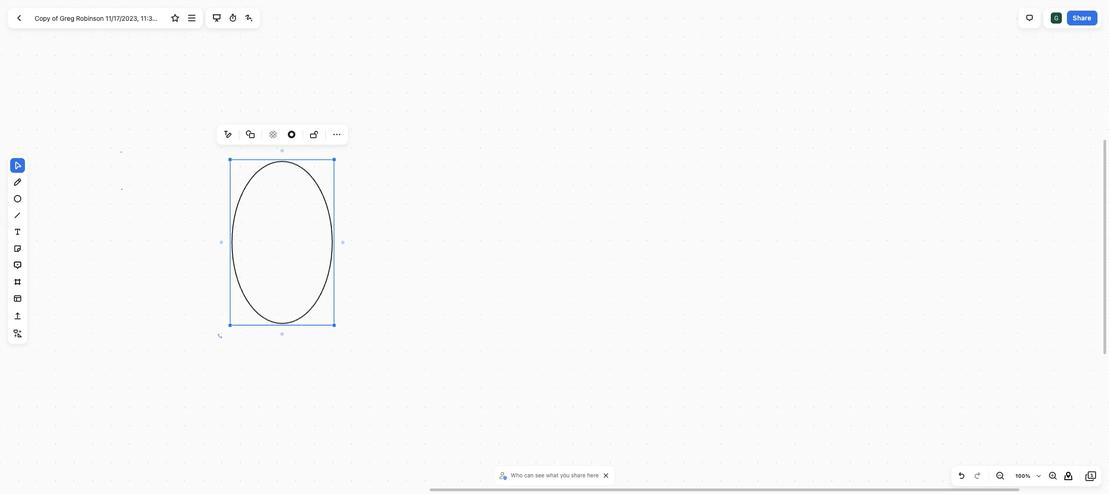 Task type: describe. For each thing, give the bounding box(es) containing it.
100
[[1016, 473, 1026, 479]]

%
[[1026, 473, 1031, 479]]

you
[[560, 472, 570, 479]]

templates image
[[12, 293, 23, 304]]

can
[[524, 472, 534, 479]]

undo image
[[957, 471, 968, 482]]

lock element
[[307, 127, 322, 142]]

zoom out image
[[995, 471, 1006, 482]]

text format image
[[222, 129, 233, 140]]

zoom in image
[[1048, 471, 1059, 482]]

who can see what you share here
[[511, 472, 599, 479]]

shape image
[[245, 129, 256, 140]]

who
[[511, 472, 523, 479]]

what
[[546, 472, 559, 479]]

see
[[535, 472, 545, 479]]

share button
[[1067, 11, 1098, 25]]

more options image
[[186, 12, 197, 24]]

more image
[[332, 129, 343, 140]]

timer image
[[227, 12, 238, 24]]

pages image
[[1086, 471, 1097, 482]]

more element
[[330, 127, 344, 142]]

shape element
[[243, 127, 258, 142]]

more tools image
[[12, 328, 23, 339]]

comment panel image
[[1025, 12, 1036, 24]]

text format element
[[221, 127, 235, 142]]

upload pdfs and images image
[[12, 310, 23, 322]]



Task type: locate. For each thing, give the bounding box(es) containing it.
present image
[[211, 12, 222, 24]]

100 %
[[1016, 473, 1031, 479]]

mini map image
[[1063, 471, 1075, 482]]

dashboard image
[[13, 12, 25, 24]]

share
[[1073, 14, 1092, 22]]

fill image
[[268, 128, 279, 141]]

menu
[[219, 125, 346, 144]]

Document name text field
[[28, 11, 167, 25]]

laser image
[[244, 12, 255, 24]]

star this whiteboard image
[[170, 12, 181, 24]]

here
[[587, 472, 599, 479]]

lock image
[[309, 129, 320, 140]]

share
[[571, 472, 586, 479]]

who can see what you share here button
[[498, 469, 601, 483]]



Task type: vqa. For each thing, say whether or not it's contained in the screenshot.
Team
no



